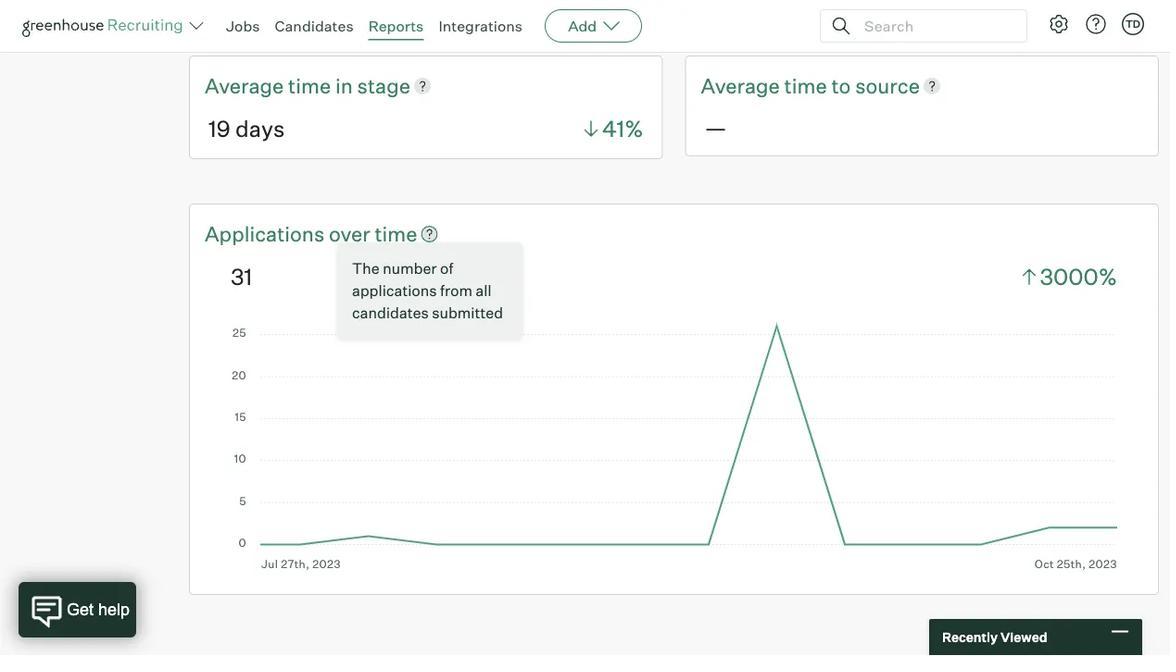 Task type: describe. For each thing, give the bounding box(es) containing it.
time link for in
[[288, 71, 335, 100]]

from
[[440, 282, 472, 300]]

greenhouse recruiting image
[[22, 15, 189, 37]]

of
[[440, 260, 453, 278]]

in
[[335, 73, 353, 98]]

Search text field
[[860, 13, 1010, 39]]

reports link
[[368, 17, 424, 35]]

td
[[1125, 18, 1141, 30]]

add button
[[545, 9, 642, 43]]

reports
[[368, 17, 424, 35]]

time link for to
[[784, 71, 831, 100]]

configure image
[[1048, 13, 1070, 35]]

to link
[[831, 71, 855, 100]]

19
[[208, 115, 230, 142]]

applications
[[352, 282, 437, 300]]

add
[[568, 17, 597, 35]]

candidates link
[[275, 17, 354, 35]]

recently
[[942, 630, 998, 646]]

average link for average time to
[[701, 71, 784, 100]]

submitted
[[432, 304, 503, 323]]

3000%
[[1040, 263, 1117, 291]]

average time to
[[701, 73, 855, 98]]

stage link
[[357, 71, 410, 100]]

integrations
[[439, 17, 523, 35]]

td button
[[1118, 9, 1148, 39]]

1 horizontal spatial time link
[[375, 219, 417, 248]]

average for average time to
[[701, 73, 780, 98]]

—
[[705, 113, 727, 141]]

number
[[383, 260, 437, 278]]

candidates
[[275, 17, 354, 35]]

days
[[235, 115, 285, 142]]

31
[[231, 263, 252, 291]]

average for average time in
[[205, 73, 284, 98]]

time for in
[[288, 73, 331, 98]]



Task type: locate. For each thing, give the bounding box(es) containing it.
average
[[205, 73, 284, 98], [701, 73, 780, 98]]

applications
[[205, 221, 325, 246]]

recently viewed
[[942, 630, 1047, 646]]

0 horizontal spatial average link
[[205, 71, 288, 100]]

2 average from the left
[[701, 73, 780, 98]]

the
[[352, 260, 379, 278]]

time for to
[[784, 73, 827, 98]]

average link for average time in
[[205, 71, 288, 100]]

0 horizontal spatial time
[[288, 73, 331, 98]]

jobs link
[[226, 17, 260, 35]]

the number of applications from all candidates submitted
[[352, 260, 503, 323]]

all
[[476, 282, 492, 300]]

time link up "number"
[[375, 219, 417, 248]]

time link down candidates at the left of the page
[[288, 71, 335, 100]]

19 days
[[208, 115, 285, 142]]

2 average link from the left
[[701, 71, 784, 100]]

average up '19 days'
[[205, 73, 284, 98]]

2 horizontal spatial time link
[[784, 71, 831, 100]]

1 horizontal spatial time
[[375, 221, 417, 246]]

average link up —
[[701, 71, 784, 100]]

over link
[[329, 219, 375, 248]]

average time in
[[205, 73, 357, 98]]

applications link
[[205, 219, 329, 248]]

average up —
[[701, 73, 780, 98]]

2 horizontal spatial time
[[784, 73, 827, 98]]

candidates
[[352, 304, 429, 323]]

1 average from the left
[[205, 73, 284, 98]]

time link left source link
[[784, 71, 831, 100]]

1 horizontal spatial average
[[701, 73, 780, 98]]

source link
[[855, 71, 920, 100]]

time up "number"
[[375, 221, 417, 246]]

time left 'to'
[[784, 73, 827, 98]]

td button
[[1122, 13, 1144, 35]]

time left in
[[288, 73, 331, 98]]

0 horizontal spatial time link
[[288, 71, 335, 100]]

jobs
[[226, 17, 260, 35]]

applications over
[[205, 221, 375, 246]]

integrations link
[[439, 17, 523, 35]]

1 horizontal spatial average link
[[701, 71, 784, 100]]

in link
[[335, 71, 357, 100]]

to
[[831, 73, 851, 98]]

over
[[329, 221, 370, 246]]

viewed
[[1000, 630, 1047, 646]]

average link
[[205, 71, 288, 100], [701, 71, 784, 100]]

stage
[[357, 73, 410, 98]]

source
[[855, 73, 920, 98]]

1 average link from the left
[[205, 71, 288, 100]]

0 horizontal spatial average
[[205, 73, 284, 98]]

the number of applications from all candidates submitted tooltip
[[337, 243, 522, 339]]

time link
[[288, 71, 335, 100], [784, 71, 831, 100], [375, 219, 417, 248]]

xychart image
[[231, 321, 1117, 571]]

time
[[288, 73, 331, 98], [784, 73, 827, 98], [375, 221, 417, 246]]

average link up '19 days'
[[205, 71, 288, 100]]

41%
[[602, 115, 643, 142]]



Task type: vqa. For each thing, say whether or not it's contained in the screenshot.
4th Remove section
no



